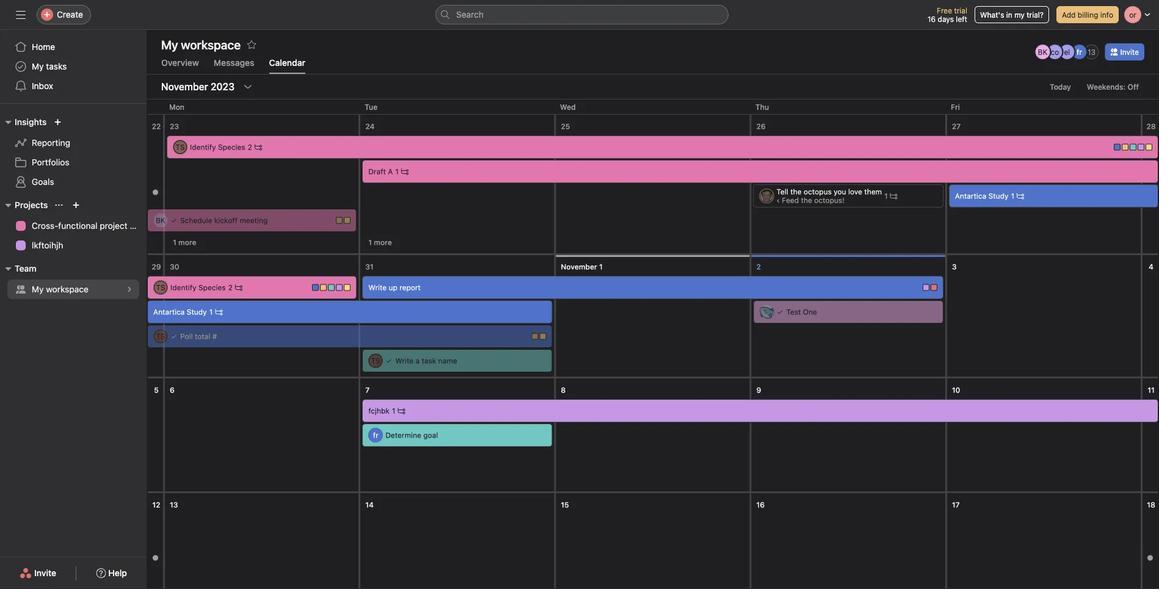 Task type: vqa. For each thing, say whether or not it's contained in the screenshot.
appreciations icon
no



Task type: locate. For each thing, give the bounding box(es) containing it.
tue
[[365, 103, 378, 111]]

new image
[[54, 119, 61, 126]]

my inside global element
[[32, 61, 44, 72]]

24
[[366, 122, 375, 131]]

1 horizontal spatial antartica
[[956, 192, 987, 200]]

overview link
[[161, 58, 199, 74]]

ts left poll
[[156, 332, 165, 341]]

insights element
[[0, 111, 147, 194]]

1 more from the left
[[178, 238, 197, 247]]

1 horizontal spatial more
[[374, 238, 392, 247]]

1 horizontal spatial 13
[[1088, 48, 1096, 56]]

calendar
[[269, 58, 306, 68]]

0 vertical spatial my
[[32, 61, 44, 72]]

0 vertical spatial study
[[989, 192, 1009, 200]]

17
[[953, 501, 960, 510]]

1 vertical spatial invite
[[34, 569, 56, 579]]

workspace
[[46, 284, 89, 295]]

what's in my trial?
[[981, 10, 1044, 19]]

26
[[757, 122, 766, 131]]

1 horizontal spatial bk
[[1039, 48, 1048, 56]]

teams element
[[0, 258, 147, 302]]

bk right plan
[[156, 216, 166, 225]]

leftcount image
[[255, 144, 262, 151], [401, 168, 409, 175], [1018, 193, 1025, 200], [235, 284, 243, 292], [215, 309, 223, 316], [398, 408, 405, 415]]

fr right el
[[1077, 48, 1083, 56]]

1 more button up 31
[[363, 234, 398, 251]]

0 horizontal spatial invite button
[[12, 563, 64, 585]]

0 vertical spatial identify
[[190, 143, 216, 152]]

2 1 more button from the left
[[363, 234, 398, 251]]

1 1 more from the left
[[173, 238, 197, 247]]

1 more up 31
[[369, 238, 392, 247]]

goals
[[32, 177, 54, 187]]

0 horizontal spatial 1 more
[[173, 238, 197, 247]]

identify species for 30
[[171, 284, 226, 292]]

up
[[389, 284, 398, 292]]

1 more button down schedule in the top of the page
[[167, 234, 202, 251]]

more down schedule in the top of the page
[[178, 238, 197, 247]]

1 horizontal spatial invite
[[1121, 48, 1140, 56]]

my workspace
[[32, 284, 89, 295]]

ja
[[763, 192, 771, 200]]

info
[[1101, 10, 1114, 19]]

1 horizontal spatial invite button
[[1106, 43, 1145, 61]]

co
[[1051, 48, 1060, 56]]

6
[[170, 386, 175, 395]]

0 horizontal spatial antartica study
[[153, 308, 207, 317]]

bk left "co"
[[1039, 48, 1048, 56]]

days
[[938, 15, 955, 23]]

draft
[[369, 167, 386, 176]]

write a task name
[[396, 357, 457, 365]]

18
[[1148, 501, 1156, 510]]

1 horizontal spatial 1 more
[[369, 238, 392, 247]]

determine goal
[[386, 431, 438, 440]]

free
[[938, 6, 953, 15]]

report
[[400, 284, 421, 292]]

1 vertical spatial bk
[[156, 216, 166, 225]]

write left a
[[396, 357, 414, 365]]

more up up
[[374, 238, 392, 247]]

0 vertical spatial bk
[[1039, 48, 1048, 56]]

0 vertical spatial identify species
[[190, 143, 245, 152]]

1 more for 23
[[173, 238, 197, 247]]

identify for 30
[[171, 284, 197, 292]]

fr down fcjhbk at the bottom of the page
[[373, 431, 379, 440]]

free trial 16 days left
[[928, 6, 968, 23]]

1 vertical spatial fr
[[373, 431, 379, 440]]

0 horizontal spatial write
[[369, 284, 387, 292]]

0 vertical spatial write
[[369, 284, 387, 292]]

0 horizontal spatial 16
[[757, 501, 765, 510]]

calendar link
[[269, 58, 306, 74]]

schedule
[[180, 216, 212, 225]]

species for 23
[[218, 143, 245, 152]]

1 horizontal spatial 1 more button
[[363, 234, 398, 251]]

identify down 30
[[171, 284, 197, 292]]

my
[[32, 61, 44, 72], [32, 284, 44, 295]]

november 2023
[[161, 81, 235, 93]]

13 right el
[[1088, 48, 1096, 56]]

meeting
[[240, 216, 268, 225]]

the right "tell"
[[791, 188, 802, 196]]

1 vertical spatial 16
[[757, 501, 765, 510]]

left
[[957, 15, 968, 23]]

one
[[804, 308, 818, 317]]

1 1 more button from the left
[[167, 234, 202, 251]]

invite button
[[1106, 43, 1145, 61], [12, 563, 64, 585]]

11
[[1148, 386, 1156, 395]]

0 horizontal spatial more
[[178, 238, 197, 247]]

off
[[1129, 83, 1140, 91]]

ts down 29
[[156, 284, 165, 292]]

1 horizontal spatial 16
[[928, 15, 936, 23]]

13
[[1088, 48, 1096, 56], [170, 501, 178, 510]]

goal
[[424, 431, 438, 440]]

trial
[[955, 6, 968, 15]]

fri
[[952, 103, 961, 111]]

0 horizontal spatial bk
[[156, 216, 166, 225]]

tell the octopus you love them ‹ feed the octopus!
[[777, 188, 883, 205]]

0 vertical spatial 16
[[928, 15, 936, 23]]

the
[[791, 188, 802, 196], [802, 196, 813, 205]]

ts
[[176, 143, 185, 152], [156, 284, 165, 292], [156, 332, 165, 341], [371, 357, 381, 365]]

2 vertical spatial 2
[[228, 284, 233, 292]]

1 more button for 24
[[363, 234, 398, 251]]

identify species for 23
[[190, 143, 245, 152]]

1 more down schedule in the top of the page
[[173, 238, 197, 247]]

insights
[[15, 117, 47, 127]]

‹
[[777, 196, 780, 205]]

team
[[15, 264, 36, 274]]

project
[[100, 221, 128, 231]]

9
[[757, 386, 762, 395]]

1 my from the top
[[32, 61, 44, 72]]

0 vertical spatial fr
[[1077, 48, 1083, 56]]

29
[[152, 263, 161, 271]]

identify down november 2023
[[190, 143, 216, 152]]

my inside teams 'element'
[[32, 284, 44, 295]]

2 1 more from the left
[[369, 238, 392, 247]]

1 vertical spatial my
[[32, 284, 44, 295]]

insights button
[[0, 115, 47, 130]]

0 horizontal spatial invite
[[34, 569, 56, 579]]

0 horizontal spatial study
[[187, 308, 207, 317]]

name
[[439, 357, 457, 365]]

2 horizontal spatial 2
[[757, 263, 762, 271]]

add billing info
[[1063, 10, 1114, 19]]

0 vertical spatial species
[[218, 143, 245, 152]]

write left up
[[369, 284, 387, 292]]

2 for november 1
[[228, 284, 233, 292]]

0 vertical spatial 2
[[248, 143, 252, 152]]

0 horizontal spatial 1 more button
[[167, 234, 202, 251]]

leftcount image
[[891, 193, 898, 200]]

1 vertical spatial 13
[[170, 501, 178, 510]]

study
[[989, 192, 1009, 200], [187, 308, 207, 317]]

27
[[953, 122, 961, 131]]

my workspace
[[161, 37, 241, 52]]

2 my from the top
[[32, 284, 44, 295]]

1 horizontal spatial antartica study
[[956, 192, 1009, 200]]

1 vertical spatial species
[[199, 284, 226, 292]]

pick month image
[[243, 82, 253, 92]]

reporting link
[[7, 133, 139, 153]]

2 more from the left
[[374, 238, 392, 247]]

my
[[1015, 10, 1025, 19]]

1 horizontal spatial 2
[[248, 143, 252, 152]]

antartica
[[956, 192, 987, 200], [153, 308, 185, 317]]

14
[[366, 501, 374, 510]]

what's in my trial? button
[[975, 6, 1050, 23]]

1 vertical spatial write
[[396, 357, 414, 365]]

0 vertical spatial 13
[[1088, 48, 1096, 56]]

1 horizontal spatial write
[[396, 357, 414, 365]]

my for my tasks
[[32, 61, 44, 72]]

13 right 12 at the bottom of page
[[170, 501, 178, 510]]

0 horizontal spatial 2
[[228, 284, 233, 292]]

mon
[[169, 103, 185, 111]]

1 vertical spatial invite button
[[12, 563, 64, 585]]

goals link
[[7, 172, 139, 192]]

1 vertical spatial identify
[[171, 284, 197, 292]]

2 for 25
[[248, 143, 252, 152]]

inbox link
[[7, 76, 139, 96]]

weekends: off
[[1088, 83, 1140, 91]]

1 vertical spatial antartica
[[153, 308, 185, 317]]

cross-functional project plan link
[[7, 216, 147, 236]]

my down "team"
[[32, 284, 44, 295]]

more for 23
[[178, 238, 197, 247]]

3
[[953, 263, 957, 271]]

1 vertical spatial identify species
[[171, 284, 226, 292]]

0 vertical spatial invite
[[1121, 48, 1140, 56]]

today button
[[1045, 78, 1077, 95]]

my left "tasks"
[[32, 61, 44, 72]]

1
[[396, 167, 399, 176], [885, 192, 888, 200], [1012, 192, 1015, 200], [173, 238, 176, 247], [369, 238, 372, 247], [600, 263, 603, 271], [209, 308, 213, 317], [392, 407, 396, 416]]



Task type: describe. For each thing, give the bounding box(es) containing it.
1 vertical spatial antartica study
[[153, 308, 207, 317]]

weekends:
[[1088, 83, 1127, 91]]

projects
[[15, 200, 48, 210]]

8
[[561, 386, 566, 395]]

16 inside the free trial 16 days left
[[928, 15, 936, 23]]

kickoff
[[214, 216, 238, 225]]

4
[[1150, 263, 1154, 271]]

in
[[1007, 10, 1013, 19]]

them
[[865, 188, 883, 196]]

messages
[[214, 58, 255, 68]]

test
[[787, 308, 802, 317]]

wed
[[560, 103, 576, 111]]

25
[[561, 122, 570, 131]]

1 more button for 23
[[167, 234, 202, 251]]

show options, current sort, top image
[[55, 202, 63, 209]]

messages link
[[214, 58, 255, 74]]

add to starred image
[[247, 40, 257, 50]]

31
[[366, 263, 374, 271]]

28
[[1147, 122, 1157, 131]]

#
[[213, 332, 217, 341]]

23
[[170, 122, 179, 131]]

invite for the left invite button
[[34, 569, 56, 579]]

search
[[457, 9, 484, 20]]

fcjhbk
[[369, 407, 390, 416]]

species for 30
[[199, 284, 226, 292]]

0 vertical spatial invite button
[[1106, 43, 1145, 61]]

team button
[[0, 262, 36, 276]]

1 vertical spatial study
[[187, 308, 207, 317]]

november
[[561, 263, 598, 271]]

invite for topmost invite button
[[1121, 48, 1140, 56]]

search list box
[[436, 5, 729, 24]]

octopus
[[804, 188, 832, 196]]

0 vertical spatial antartica
[[956, 192, 987, 200]]

you
[[834, 188, 847, 196]]

12
[[152, 501, 160, 510]]

add
[[1063, 10, 1076, 19]]

tell
[[777, 188, 789, 196]]

projects element
[[0, 194, 147, 258]]

help
[[108, 569, 127, 579]]

projects button
[[0, 198, 48, 213]]

cross-functional project plan
[[32, 221, 147, 231]]

my workspace link
[[7, 280, 139, 299]]

10
[[953, 386, 961, 395]]

15
[[561, 501, 569, 510]]

help button
[[88, 563, 135, 585]]

my tasks
[[32, 61, 67, 72]]

feed
[[782, 196, 800, 205]]

more for 24
[[374, 238, 392, 247]]

draft a
[[369, 167, 393, 176]]

write for write a task name
[[396, 357, 414, 365]]

task
[[422, 357, 437, 365]]

reporting
[[32, 138, 70, 148]]

lkftoihjh link
[[7, 236, 139, 255]]

new project or portfolio image
[[72, 202, 80, 209]]

1 horizontal spatial study
[[989, 192, 1009, 200]]

ts left a
[[371, 357, 381, 365]]

inbox
[[32, 81, 53, 91]]

november 1
[[561, 263, 603, 271]]

the right feed
[[802, 196, 813, 205]]

identify for 23
[[190, 143, 216, 152]]

search button
[[436, 5, 729, 24]]

global element
[[0, 30, 147, 103]]

see details, my workspace image
[[126, 286, 133, 293]]

hide sidebar image
[[16, 10, 26, 20]]

lkftoihjh
[[32, 240, 63, 251]]

el
[[1065, 48, 1071, 56]]

1 more for 24
[[369, 238, 392, 247]]

write for write up report
[[369, 284, 387, 292]]

30
[[170, 263, 179, 271]]

billing
[[1079, 10, 1099, 19]]

plan
[[130, 221, 147, 231]]

0 horizontal spatial 13
[[170, 501, 178, 510]]

my for my workspace
[[32, 284, 44, 295]]

5
[[154, 386, 159, 395]]

1 vertical spatial 2
[[757, 263, 762, 271]]

home link
[[7, 37, 139, 57]]

ts down '23'
[[176, 143, 185, 152]]

22
[[152, 122, 161, 131]]

what's
[[981, 10, 1005, 19]]

schedule kickoff meeting
[[180, 216, 268, 225]]

create
[[57, 9, 83, 20]]

love
[[849, 188, 863, 196]]

overview
[[161, 58, 199, 68]]

today
[[1051, 83, 1072, 91]]

write up report
[[369, 284, 421, 292]]

ra
[[762, 308, 772, 317]]

0 horizontal spatial fr
[[373, 431, 379, 440]]

0 horizontal spatial antartica
[[153, 308, 185, 317]]

0 vertical spatial antartica study
[[956, 192, 1009, 200]]

a
[[388, 167, 393, 176]]

portfolios link
[[7, 153, 139, 172]]

thu
[[756, 103, 770, 111]]

cross-
[[32, 221, 58, 231]]

total
[[195, 332, 210, 341]]

1 horizontal spatial fr
[[1077, 48, 1083, 56]]

my tasks link
[[7, 57, 139, 76]]



